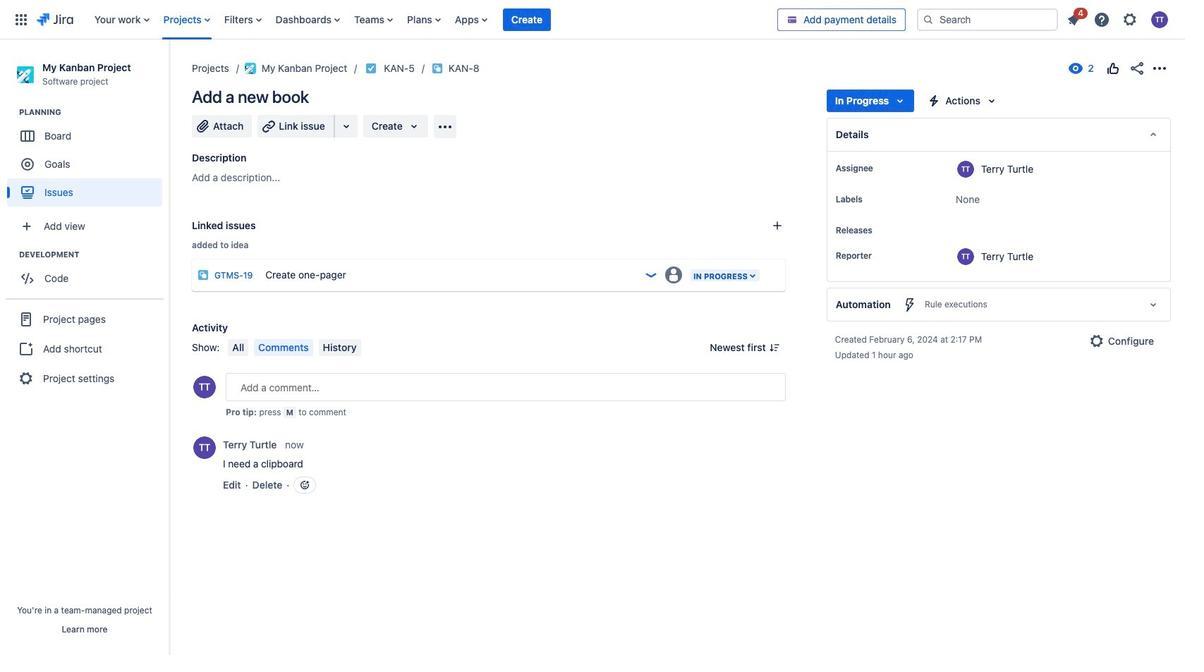 Task type: vqa. For each thing, say whether or not it's contained in the screenshot.
the right Give feedback
no



Task type: locate. For each thing, give the bounding box(es) containing it.
1 vertical spatial group
[[7, 249, 169, 297]]

notifications image
[[1066, 11, 1083, 28]]

copy link to issue image
[[477, 62, 488, 73]]

list item
[[503, 0, 551, 39], [1062, 5, 1089, 31]]

more information about terry turtle image for assignee pin to top. only you can see pinned fields. icon
[[958, 161, 975, 178]]

group for planning image
[[7, 107, 169, 211]]

list up subtask icon
[[87, 0, 778, 39]]

1 vertical spatial more information about terry turtle image
[[958, 248, 975, 265]]

heading
[[19, 107, 169, 118], [19, 249, 169, 261]]

more information about terry turtle image for the reporter pin to top. only you can see pinned fields. icon
[[958, 248, 975, 265]]

issue type: sub-task image
[[198, 270, 209, 281]]

1 horizontal spatial list
[[1062, 5, 1177, 32]]

list
[[87, 0, 778, 39], [1062, 5, 1177, 32]]

details element
[[827, 118, 1172, 152]]

vote options: no one has voted for this issue yet. image
[[1105, 60, 1122, 77]]

more information about terry turtle image
[[958, 161, 975, 178], [958, 248, 975, 265], [193, 437, 216, 460]]

sidebar navigation image
[[154, 56, 185, 85]]

assignee pin to top. only you can see pinned fields. image
[[877, 163, 888, 174]]

search image
[[923, 14, 935, 25]]

your profile and settings image
[[1152, 11, 1169, 28]]

0 vertical spatial heading
[[19, 107, 169, 118]]

jira image
[[37, 11, 73, 28], [37, 11, 73, 28]]

goal image
[[21, 158, 34, 171]]

2 heading from the top
[[19, 249, 169, 261]]

0 vertical spatial more information about terry turtle image
[[958, 161, 975, 178]]

banner
[[0, 0, 1186, 40]]

2 vertical spatial more information about terry turtle image
[[193, 437, 216, 460]]

group
[[7, 107, 169, 211], [7, 249, 169, 297], [6, 299, 164, 399]]

None search field
[[918, 8, 1059, 31]]

settings image
[[1122, 11, 1139, 28]]

reporter pin to top. only you can see pinned fields. image
[[875, 251, 887, 262]]

0 vertical spatial group
[[7, 107, 169, 211]]

1 heading from the top
[[19, 107, 169, 118]]

primary element
[[8, 0, 778, 39]]

menu bar
[[225, 340, 364, 356]]

1 vertical spatial heading
[[19, 249, 169, 261]]

actions image
[[1152, 60, 1169, 77]]

0 horizontal spatial list item
[[503, 0, 551, 39]]

add reaction image
[[300, 480, 311, 491]]

my kanban project image
[[245, 63, 256, 74]]

list up vote options: no one has voted for this issue yet. 'icon'
[[1062, 5, 1177, 32]]



Task type: describe. For each thing, give the bounding box(es) containing it.
link web pages and more image
[[338, 118, 355, 135]]

subtask image
[[432, 63, 443, 74]]

help image
[[1094, 11, 1111, 28]]

Add a comment… field
[[226, 373, 786, 402]]

development image
[[2, 246, 19, 263]]

task image
[[366, 63, 377, 74]]

link an issue image
[[772, 220, 783, 232]]

priority: low image
[[644, 268, 659, 282]]

2 vertical spatial group
[[6, 299, 164, 399]]

appswitcher icon image
[[13, 11, 30, 28]]

heading for group associated with 'development' icon
[[19, 249, 169, 261]]

group for 'development' icon
[[7, 249, 169, 297]]

heading for group related to planning image
[[19, 107, 169, 118]]

Search field
[[918, 8, 1059, 31]]

automation element
[[827, 288, 1172, 322]]

planning image
[[2, 104, 19, 121]]

labels pin to top. only you can see pinned fields. image
[[866, 194, 877, 205]]

add app image
[[437, 118, 454, 135]]

1 horizontal spatial list item
[[1062, 5, 1089, 31]]

0 horizontal spatial list
[[87, 0, 778, 39]]

sidebar element
[[0, 40, 169, 656]]



